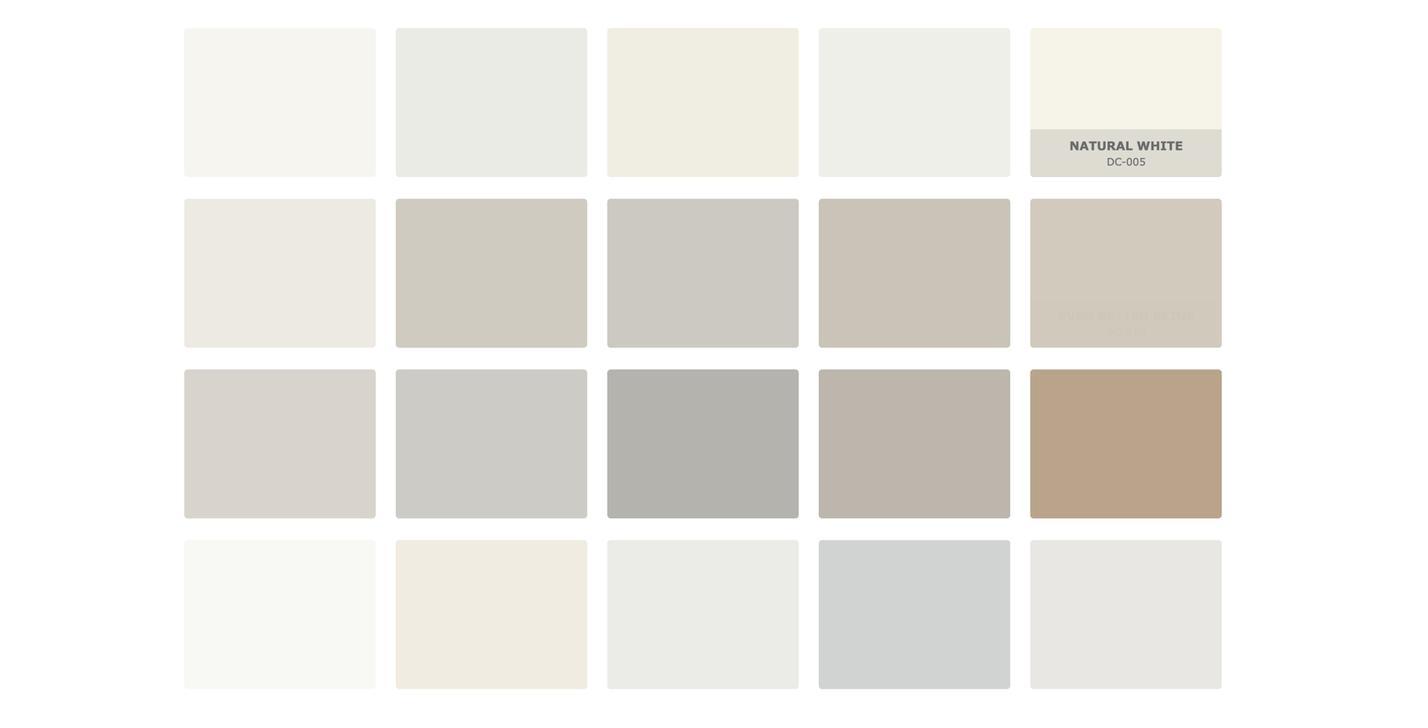 Task type: vqa. For each thing, say whether or not it's contained in the screenshot.
DC- to the top
yes



Task type: describe. For each thing, give the bounding box(es) containing it.
white
[[1137, 138, 1183, 153]]

dc- inside natural white dc-005
[[1107, 155, 1127, 167]]

005
[[1127, 155, 1146, 167]]

even better beige dc-010
[[1059, 308, 1195, 338]]



Task type: locate. For each thing, give the bounding box(es) containing it.
2 dc- from the top
[[1107, 325, 1127, 338]]

dc- inside even better beige dc-010
[[1107, 325, 1127, 338]]

dc- down natural
[[1107, 155, 1127, 167]]

natural white dc-005
[[1070, 138, 1183, 167]]

even
[[1059, 308, 1094, 323]]

better
[[1098, 308, 1149, 323]]

natural
[[1070, 138, 1133, 153]]

beige
[[1153, 308, 1195, 323]]

1 dc- from the top
[[1107, 155, 1127, 167]]

dc- down better
[[1107, 325, 1127, 338]]

010
[[1127, 325, 1146, 338]]

1 vertical spatial dc-
[[1107, 325, 1127, 338]]

dc-
[[1107, 155, 1127, 167], [1107, 325, 1127, 338]]

0 vertical spatial dc-
[[1107, 155, 1127, 167]]



